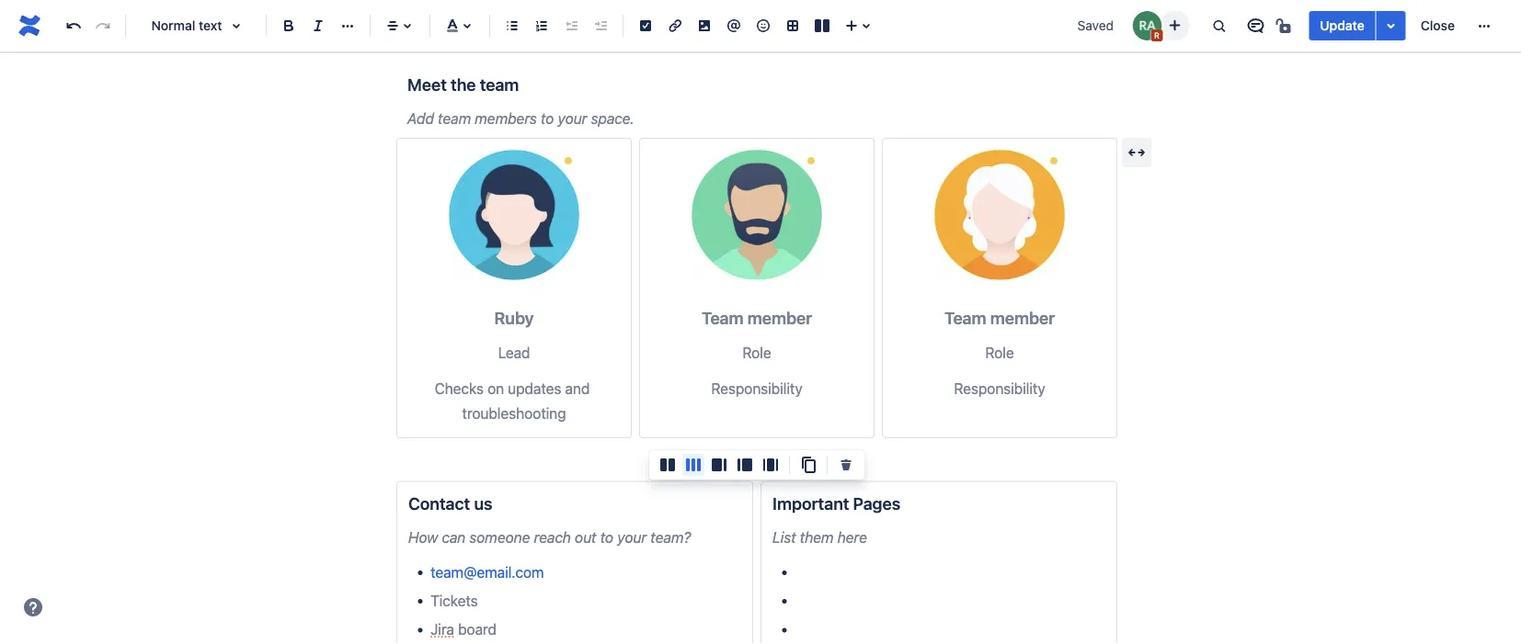 Task type: locate. For each thing, give the bounding box(es) containing it.
go wide image
[[1126, 142, 1148, 164]]

role
[[743, 344, 771, 361], [986, 344, 1014, 361]]

team right 'add'
[[438, 110, 471, 127]]

important pages
[[773, 494, 901, 514]]

0 horizontal spatial responsibility
[[711, 380, 803, 398]]

responsibility
[[711, 380, 803, 398], [954, 380, 1046, 398]]

0 horizontal spatial team
[[702, 309, 744, 328]]

0 horizontal spatial member
[[748, 309, 812, 328]]

1 responsibility from the left
[[711, 380, 803, 398]]

0 vertical spatial to
[[541, 110, 554, 127]]

text
[[199, 18, 222, 33]]

numbered list ⌘⇧7 image
[[531, 15, 553, 37]]

confluence image
[[15, 11, 44, 40], [15, 11, 44, 40]]

normal text button
[[133, 6, 258, 46]]

no restrictions image
[[1274, 15, 1296, 37]]

your left space.
[[558, 110, 587, 127]]

align center image
[[382, 15, 404, 37]]

team
[[480, 75, 519, 94], [438, 110, 471, 127]]

copy image
[[798, 454, 820, 477]]

three columns image
[[683, 454, 705, 477]]

comment icon image
[[1245, 15, 1267, 37]]

1 horizontal spatial team
[[945, 309, 987, 328]]

1 vertical spatial team
[[438, 110, 471, 127]]

team up members at the top of the page
[[480, 75, 519, 94]]

us
[[474, 494, 493, 514]]

normal
[[151, 18, 195, 33]]

0 horizontal spatial your
[[558, 110, 587, 127]]

invite to edit image
[[1164, 14, 1186, 36]]

2 role from the left
[[986, 344, 1014, 361]]

someone
[[469, 529, 530, 547]]

indent tab image
[[590, 15, 612, 37]]

member
[[748, 309, 812, 328], [990, 309, 1055, 328]]

your
[[558, 110, 587, 127], [617, 529, 647, 547]]

meet the team
[[408, 75, 519, 94]]

meet
[[408, 75, 447, 94]]

2 team member from the left
[[945, 309, 1055, 328]]

jira board
[[431, 621, 497, 639]]

add
[[408, 110, 434, 127]]

important
[[773, 494, 849, 514]]

to right out
[[600, 529, 614, 547]]

to
[[541, 110, 554, 127], [600, 529, 614, 547]]

1 vertical spatial to
[[600, 529, 614, 547]]

1 horizontal spatial member
[[990, 309, 1055, 328]]

undo ⌘z image
[[63, 15, 85, 37]]

reach
[[534, 529, 571, 547]]

checks
[[435, 380, 484, 398]]

link image
[[664, 15, 686, 37]]

1 horizontal spatial team member
[[945, 309, 1055, 328]]

left sidebar image
[[734, 454, 756, 477]]

0 horizontal spatial team
[[438, 110, 471, 127]]

list them here
[[773, 529, 867, 547]]

members
[[475, 110, 537, 127]]

0 horizontal spatial role
[[743, 344, 771, 361]]

bullet list ⌘⇧8 image
[[501, 15, 523, 37]]

the
[[451, 75, 476, 94]]

find and replace image
[[1208, 15, 1230, 37]]

contact us
[[408, 494, 493, 514]]

to right members at the top of the page
[[541, 110, 554, 127]]

three columns with sidebars image
[[760, 454, 782, 477]]

update button
[[1309, 11, 1376, 40]]

2 member from the left
[[990, 309, 1055, 328]]

close
[[1421, 18, 1455, 33]]

adjust update settings image
[[1381, 15, 1403, 37]]

list
[[773, 529, 796, 547]]

1 vertical spatial your
[[617, 529, 647, 547]]

2 responsibility from the left
[[954, 380, 1046, 398]]

team
[[702, 309, 744, 328], [945, 309, 987, 328]]

0 vertical spatial team
[[480, 75, 519, 94]]

1 horizontal spatial to
[[600, 529, 614, 547]]

and
[[565, 380, 590, 398]]

space.
[[591, 110, 635, 127]]

1 horizontal spatial responsibility
[[954, 380, 1046, 398]]

team member
[[702, 309, 812, 328], [945, 309, 1055, 328]]

add team members to your space.
[[408, 110, 635, 127]]

ruby
[[494, 309, 534, 328]]

1 team from the left
[[702, 309, 744, 328]]

your left the team? at bottom
[[617, 529, 647, 547]]

1 horizontal spatial role
[[986, 344, 1014, 361]]

0 horizontal spatial team member
[[702, 309, 812, 328]]

checks on updates and troubleshooting
[[435, 380, 594, 423]]



Task type: vqa. For each thing, say whether or not it's contained in the screenshot.
middle "RECENT"
no



Task type: describe. For each thing, give the bounding box(es) containing it.
1 role from the left
[[743, 344, 771, 361]]

emoji image
[[752, 15, 775, 37]]

bold ⌘b image
[[278, 15, 300, 37]]

action item image
[[635, 15, 657, 37]]

remove image
[[835, 454, 857, 477]]

two columns image
[[657, 454, 679, 477]]

normal text
[[151, 18, 222, 33]]

board
[[458, 621, 497, 639]]

italic ⌘i image
[[307, 15, 329, 37]]

table image
[[782, 15, 804, 37]]

1 member from the left
[[748, 309, 812, 328]]

can
[[442, 529, 466, 547]]

saved
[[1078, 18, 1114, 33]]

right sidebar image
[[708, 454, 730, 477]]

0 vertical spatial your
[[558, 110, 587, 127]]

add image, video, or file image
[[694, 15, 716, 37]]

team@email.com link
[[431, 564, 544, 581]]

more image
[[1474, 15, 1496, 37]]

troubleshooting
[[462, 405, 566, 423]]

1 team member from the left
[[702, 309, 812, 328]]

close button
[[1410, 11, 1466, 40]]

pages
[[853, 494, 901, 514]]

contact
[[408, 494, 470, 514]]

help image
[[22, 597, 44, 619]]

redo ⌘⇧z image
[[92, 15, 114, 37]]

lead
[[498, 344, 530, 361]]

updates
[[508, 380, 561, 398]]

ruby anderson image
[[1133, 11, 1162, 40]]

more formatting image
[[337, 15, 359, 37]]

0 horizontal spatial to
[[541, 110, 554, 127]]

1 horizontal spatial team
[[480, 75, 519, 94]]

tickets
[[431, 593, 478, 610]]

1 horizontal spatial your
[[617, 529, 647, 547]]

jira
[[431, 621, 454, 639]]

on
[[488, 380, 504, 398]]

outdent ⇧tab image
[[560, 15, 582, 37]]

out
[[575, 529, 596, 547]]

2 team from the left
[[945, 309, 987, 328]]

here
[[838, 529, 867, 547]]

how
[[408, 529, 438, 547]]

how can someone reach out to your team?
[[408, 529, 691, 547]]

them
[[800, 529, 834, 547]]

team?
[[651, 529, 691, 547]]

update
[[1320, 18, 1365, 33]]

layouts image
[[811, 15, 833, 37]]

team@email.com
[[431, 564, 544, 581]]

mention image
[[723, 15, 745, 37]]



